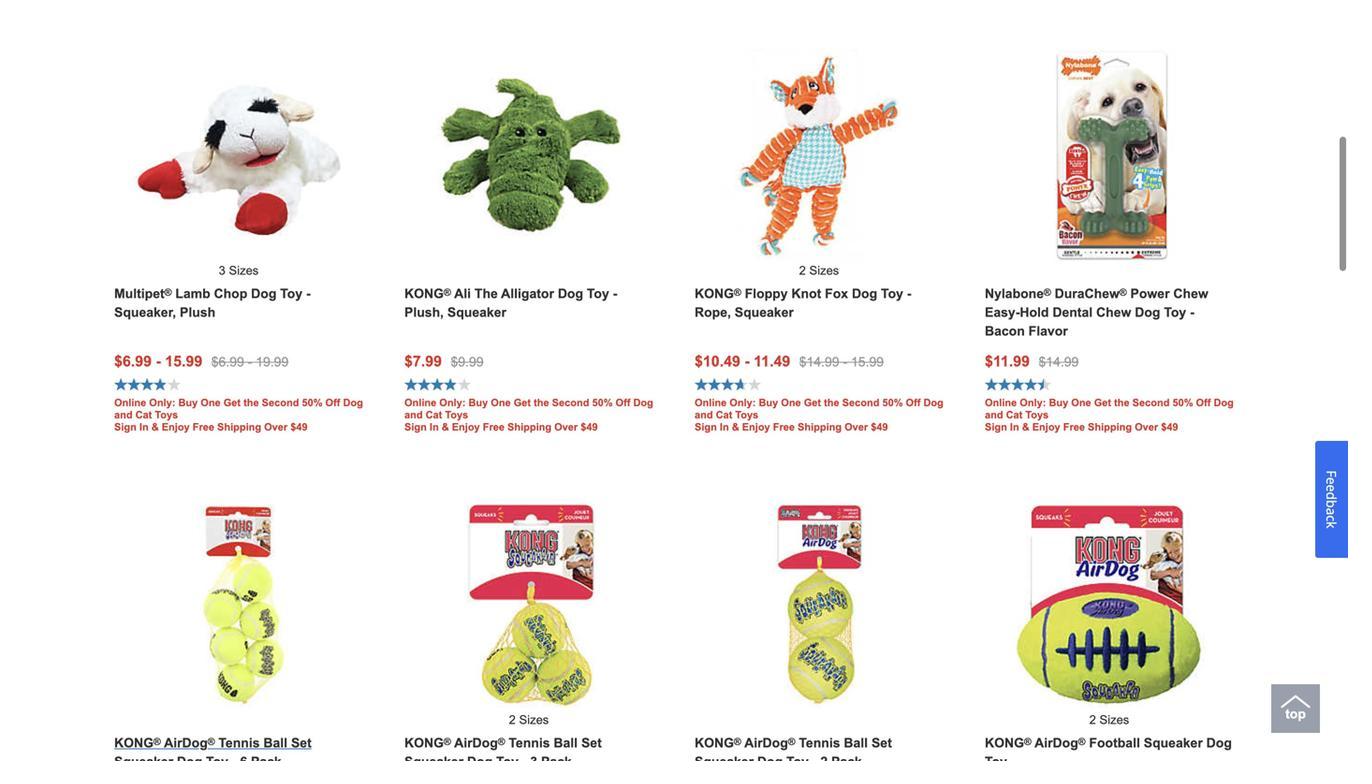 Task type: locate. For each thing, give the bounding box(es) containing it.
2 set from the left
[[581, 736, 602, 750]]

kong ®
[[405, 286, 451, 301], [695, 286, 741, 301]]

1 online from the left
[[114, 397, 146, 409]]

set inside tennis ball set squeaker dog toy - 3 pack
[[581, 736, 602, 750]]

1 horizontal spatial $14.99
[[1039, 355, 1079, 369]]

2 pack from the left
[[541, 755, 572, 761]]

1 shipping from the left
[[217, 421, 261, 433]]

toy inside tennis ball set squeaker dog toy - 6 pack
[[206, 755, 228, 761]]

shipping for $7.99
[[508, 421, 552, 433]]

$6.99 inside $6.99 - 15.99 $6.99 - 19.99
[[211, 355, 244, 369]]

1 get from the left
[[224, 397, 241, 409]]

4 $49 from the left
[[1161, 421, 1179, 433]]

3 sign from the left
[[695, 421, 717, 433]]

2 shipping from the left
[[508, 421, 552, 433]]

kong ® airdog ® for football squeaker dog toy
[[985, 736, 1086, 750]]

1 horizontal spatial 15.99
[[851, 355, 884, 369]]

- inside ali the alligator dog toy - plush, squeaker
[[613, 286, 617, 301]]

1 toys from the left
[[155, 409, 178, 421]]

4 kong ® airdog ® from the left
[[985, 736, 1086, 750]]

0 vertical spatial chew
[[1174, 286, 1209, 301]]

2 sign from the left
[[405, 421, 427, 433]]

®
[[164, 287, 172, 298], [444, 287, 451, 298], [734, 287, 741, 298], [1044, 287, 1051, 298], [1120, 287, 1127, 298], [154, 737, 161, 747], [208, 737, 215, 747], [444, 737, 451, 747], [498, 737, 505, 747], [734, 737, 741, 747], [788, 737, 796, 747], [1024, 737, 1032, 747], [1079, 737, 1086, 747]]

e up d
[[1323, 477, 1341, 485]]

in for $6.99
[[139, 421, 149, 433]]

3 second from the left
[[842, 397, 880, 409]]

free
[[193, 421, 214, 433], [483, 421, 505, 433], [773, 421, 795, 433], [1064, 421, 1085, 433]]

shipping for $11.99
[[1088, 421, 1132, 433]]

3 kong ® airdog ® from the left
[[695, 736, 796, 750]]

ball inside tennis ball set squeaker dog toy - 2 pack
[[844, 736, 868, 750]]

chew
[[1174, 286, 1209, 301], [1097, 305, 1132, 320]]

toys down $6.99 - 15.99 $6.99 - 19.99 at the top left of page
[[155, 409, 178, 421]]

1 e from the top
[[1323, 477, 1341, 485]]

1 set from the left
[[291, 736, 312, 750]]

4 in from the left
[[1010, 421, 1019, 433]]

1 pack from the left
[[251, 755, 282, 761]]

set
[[291, 736, 312, 750], [581, 736, 602, 750], [872, 736, 892, 750]]

airdog
[[164, 736, 208, 750], [454, 736, 498, 750], [745, 736, 788, 750], [1035, 736, 1079, 750]]

0 horizontal spatial 3
[[219, 263, 226, 277]]

$9.99
[[451, 355, 484, 369]]

in down the $10.49
[[720, 421, 729, 433]]

$6.99 left "19.99"
[[211, 355, 244, 369]]

sign for $7.99
[[405, 421, 427, 433]]

enjoy down the $9.99
[[452, 421, 480, 433]]

only: down $11.99 $14.99
[[1020, 397, 1046, 409]]

free down $11.99 $14.99
[[1064, 421, 1085, 433]]

3 and from the left
[[695, 409, 713, 421]]

3 free from the left
[[773, 421, 795, 433]]

4 50% from the left
[[1173, 397, 1193, 409]]

$11.99
[[985, 353, 1030, 370]]

4 and from the left
[[985, 409, 1003, 421]]

enjoy
[[162, 421, 190, 433], [452, 421, 480, 433], [742, 421, 770, 433], [1033, 421, 1061, 433]]

dog inside ali the alligator dog toy - plush, squeaker
[[558, 286, 583, 301]]

3 & from the left
[[732, 421, 739, 433]]

buy down 11.49
[[759, 397, 778, 409]]

the for $6.99 - 15.99
[[244, 397, 259, 409]]

tennis inside tennis ball set squeaker dog toy - 6 pack
[[219, 736, 260, 750]]

0 horizontal spatial set
[[291, 736, 312, 750]]

1 online only: buy one get the second 50% off dog and cat toys sign in & enjoy free shipping over $49 from the left
[[114, 397, 363, 433]]

2 50% from the left
[[592, 397, 613, 409]]

2 and from the left
[[405, 409, 423, 421]]

shipping
[[217, 421, 261, 433], [508, 421, 552, 433], [798, 421, 842, 433], [1088, 421, 1132, 433]]

& down $7.99 $9.99
[[442, 421, 449, 433]]

3 sizes
[[219, 263, 259, 277]]

online down $7.99
[[405, 397, 437, 409]]

$6.99 - 15.99 $6.99 - 19.99
[[114, 353, 289, 370]]

0 horizontal spatial ball
[[263, 736, 288, 750]]

2 second from the left
[[552, 397, 589, 409]]

only: down the $10.49
[[730, 397, 756, 409]]

one
[[201, 397, 221, 409], [491, 397, 511, 409], [781, 397, 801, 409], [1072, 397, 1092, 409]]

one for $10.49 - 11.49
[[781, 397, 801, 409]]

2 sizes up football
[[1090, 713, 1130, 727]]

get for $7.99
[[514, 397, 531, 409]]

free down $10.49 - 11.49 $14.99 - 15.99
[[773, 421, 795, 433]]

15.99 down plush
[[165, 353, 203, 370]]

2 & from the left
[[442, 421, 449, 433]]

flavor
[[1029, 324, 1068, 338]]

ball for 3
[[554, 736, 578, 750]]

1 horizontal spatial tennis
[[509, 736, 550, 750]]

buy for $10.49 - 11.49
[[759, 397, 778, 409]]

cat
[[135, 409, 152, 421], [426, 409, 442, 421], [716, 409, 733, 421], [1006, 409, 1023, 421]]

2 kong ® airdog ® from the left
[[405, 736, 505, 750]]

back to top image
[[1281, 687, 1311, 717]]

tennis ball set squeaker dog toy - 2 pack
[[695, 736, 892, 761]]

0 horizontal spatial 2 sizes
[[509, 713, 549, 727]]

squeaker inside tennis ball set squeaker dog toy - 3 pack
[[405, 755, 464, 761]]

1 horizontal spatial kong ®
[[695, 286, 741, 301]]

durachew
[[1055, 286, 1120, 301]]

get for $11.99
[[1094, 397, 1112, 409]]

second for $7.99
[[552, 397, 589, 409]]

4 & from the left
[[1022, 421, 1030, 433]]

the for $7.99
[[534, 397, 549, 409]]

2 cat from the left
[[426, 409, 442, 421]]

1 enjoy from the left
[[162, 421, 190, 433]]

pack inside tennis ball set squeaker dog toy - 3 pack
[[541, 755, 572, 761]]

2 sizes up knot
[[799, 263, 839, 277]]

2 enjoy from the left
[[452, 421, 480, 433]]

3
[[219, 263, 226, 277], [530, 755, 538, 761]]

2 airdog from the left
[[454, 736, 498, 750]]

buy
[[178, 397, 198, 409], [469, 397, 488, 409], [759, 397, 778, 409], [1049, 397, 1069, 409]]

$10.49
[[695, 353, 741, 370]]

4 the from the left
[[1114, 397, 1130, 409]]

$11.99 $14.99
[[985, 353, 1079, 370]]

$14.99 inside $10.49 - 11.49 $14.99 - 15.99
[[799, 355, 840, 369]]

free down the $9.99
[[483, 421, 505, 433]]

3 get from the left
[[804, 397, 821, 409]]

squeaker inside tennis ball set squeaker dog toy - 6 pack
[[114, 755, 173, 761]]

2 tennis from the left
[[509, 736, 550, 750]]

& down $6.99 - 15.99 $6.99 - 19.99 at the top left of page
[[151, 421, 159, 433]]

1 in from the left
[[139, 421, 149, 433]]

3 cat from the left
[[716, 409, 733, 421]]

toys
[[155, 409, 178, 421], [445, 409, 468, 421], [735, 409, 759, 421], [1026, 409, 1049, 421]]

15.99 down floppy knot fox dog toy - rope, squeaker
[[851, 355, 884, 369]]

k
[[1323, 522, 1341, 528]]

$6.99 down squeaker,
[[114, 353, 152, 370]]

4 online only: buy one get the second 50% off dog and cat toys sign in & enjoy free shipping over $49 from the left
[[985, 397, 1234, 433]]

free down $6.99 - 15.99 $6.99 - 19.99 at the top left of page
[[193, 421, 214, 433]]

chew right power
[[1174, 286, 1209, 301]]

online only: buy one get the second 50% off dog and cat toys sign in & enjoy free shipping over $49
[[114, 397, 363, 433], [405, 397, 654, 433], [695, 397, 944, 433], [985, 397, 1234, 433]]

kong ® airdog ®
[[114, 736, 215, 750], [405, 736, 505, 750], [695, 736, 796, 750], [985, 736, 1086, 750]]

1 tennis from the left
[[219, 736, 260, 750]]

ball inside tennis ball set squeaker dog toy - 3 pack
[[554, 736, 578, 750]]

3 online only: buy one get the second 50% off dog and cat toys sign in & enjoy free shipping over $49 from the left
[[695, 397, 944, 433]]

1 off from the left
[[325, 397, 340, 409]]

toys for $7.99
[[445, 409, 468, 421]]

$49
[[291, 421, 308, 433], [581, 421, 598, 433], [871, 421, 888, 433], [1161, 421, 1179, 433]]

2 only: from the left
[[439, 397, 466, 409]]

pack for 3
[[541, 755, 572, 761]]

3 enjoy from the left
[[742, 421, 770, 433]]

2 horizontal spatial set
[[872, 736, 892, 750]]

kong ® for $10.49
[[695, 286, 741, 301]]

online only: buy one get the second 50% off dog and cat toys sign in & enjoy free shipping over $49 for $7.99
[[405, 397, 654, 433]]

ball for 2
[[844, 736, 868, 750]]

enjoy down $11.99 $14.99
[[1033, 421, 1061, 433]]

50% for $10.49 - 11.49
[[883, 397, 903, 409]]

only:
[[149, 397, 175, 409], [439, 397, 466, 409], [730, 397, 756, 409], [1020, 397, 1046, 409]]

online for $6.99
[[114, 397, 146, 409]]

and for $7.99
[[405, 409, 423, 421]]

kong
[[405, 286, 444, 301], [695, 286, 734, 301], [114, 736, 154, 750], [405, 736, 444, 750], [695, 736, 734, 750], [985, 736, 1024, 750]]

1 & from the left
[[151, 421, 159, 433]]

buy down $11.99 $14.99
[[1049, 397, 1069, 409]]

ali the alligator dog toy - plush, squeaker
[[405, 286, 617, 320]]

airdog for 3
[[454, 736, 498, 750]]

dog inside power chew easy-hold dental chew dog toy - bacon flavor
[[1135, 305, 1161, 320]]

buy for $7.99
[[469, 397, 488, 409]]

2 horizontal spatial tennis
[[799, 736, 840, 750]]

4 sign from the left
[[985, 421, 1007, 433]]

in
[[139, 421, 149, 433], [430, 421, 439, 433], [720, 421, 729, 433], [1010, 421, 1019, 433]]

kong ® up rope,
[[695, 286, 741, 301]]

1 and from the left
[[114, 409, 133, 421]]

- inside floppy knot fox dog toy - rope, squeaker
[[907, 286, 912, 301]]

6
[[240, 755, 247, 761]]

dog inside floppy knot fox dog toy - rope, squeaker
[[852, 286, 878, 301]]

2 over from the left
[[554, 421, 578, 433]]

-
[[306, 286, 311, 301], [613, 286, 617, 301], [907, 286, 912, 301], [1190, 305, 1195, 320], [156, 353, 161, 370], [745, 353, 750, 370], [248, 355, 252, 369], [843, 355, 848, 369], [232, 755, 236, 761], [522, 755, 527, 761], [813, 755, 817, 761]]

4 over from the left
[[1135, 421, 1159, 433]]

off for $6.99 - 15.99
[[325, 397, 340, 409]]

only: down $7.99 $9.99
[[439, 397, 466, 409]]

squeaker inside ali the alligator dog toy - plush, squeaker
[[448, 305, 507, 320]]

set inside tennis ball set squeaker dog toy - 2 pack
[[872, 736, 892, 750]]

cat down $7.99 $9.99
[[426, 409, 442, 421]]

1 vertical spatial 3
[[530, 755, 538, 761]]

toy inside tennis ball set squeaker dog toy - 3 pack
[[496, 755, 519, 761]]

in down $7.99 $9.99
[[430, 421, 439, 433]]

3 set from the left
[[872, 736, 892, 750]]

pack inside tennis ball set squeaker dog toy - 2 pack
[[832, 755, 862, 761]]

1 horizontal spatial pack
[[541, 755, 572, 761]]

toys for $11.99
[[1026, 409, 1049, 421]]

2 horizontal spatial pack
[[832, 755, 862, 761]]

1 50% from the left
[[302, 397, 323, 409]]

enjoy for $7.99
[[452, 421, 480, 433]]

toy
[[280, 286, 303, 301], [587, 286, 609, 301], [881, 286, 904, 301], [1164, 305, 1187, 320], [206, 755, 228, 761], [496, 755, 519, 761], [787, 755, 809, 761], [985, 755, 1007, 761]]

squeaker
[[448, 305, 507, 320], [735, 305, 794, 320], [1144, 736, 1203, 750], [114, 755, 173, 761], [405, 755, 464, 761], [695, 755, 754, 761]]

3 airdog from the left
[[745, 736, 788, 750]]

online only: buy one get the second 50% off dog and cat toys sign in & enjoy free shipping over $49 for $10.49 - 11.49
[[695, 397, 944, 433]]

0 horizontal spatial $14.99
[[799, 355, 840, 369]]

online
[[114, 397, 146, 409], [405, 397, 437, 409], [695, 397, 727, 409], [985, 397, 1017, 409]]

1 horizontal spatial set
[[581, 736, 602, 750]]

3 only: from the left
[[730, 397, 756, 409]]

off
[[325, 397, 340, 409], [616, 397, 631, 409], [906, 397, 921, 409], [1196, 397, 1211, 409]]

ali
[[454, 286, 471, 301]]

buy down $6.99 - 15.99 $6.99 - 19.99 at the top left of page
[[178, 397, 198, 409]]

4 off from the left
[[1196, 397, 1211, 409]]

3 pack from the left
[[832, 755, 862, 761]]

only: for $10.49
[[730, 397, 756, 409]]

in for $11.99
[[1010, 421, 1019, 433]]

2 sizes
[[799, 263, 839, 277], [509, 713, 549, 727], [1090, 713, 1130, 727]]

online for $10.49
[[695, 397, 727, 409]]

1 horizontal spatial ball
[[554, 736, 578, 750]]

sign for $10.49 - 11.49
[[695, 421, 717, 433]]

enjoy down 11.49
[[742, 421, 770, 433]]

cat down $6.99 - 15.99 $6.99 - 19.99 at the top left of page
[[135, 409, 152, 421]]

second
[[262, 397, 299, 409], [552, 397, 589, 409], [842, 397, 880, 409], [1133, 397, 1170, 409]]

cat down $11.99
[[1006, 409, 1023, 421]]

online down $11.99
[[985, 397, 1017, 409]]

3 50% from the left
[[883, 397, 903, 409]]

15.99
[[165, 353, 203, 370], [851, 355, 884, 369]]

squeaker,
[[114, 305, 176, 320]]

2 get from the left
[[514, 397, 531, 409]]

tennis inside tennis ball set squeaker dog toy - 3 pack
[[509, 736, 550, 750]]

dog inside "football squeaker dog toy"
[[1207, 736, 1232, 750]]

the
[[475, 286, 498, 301]]

2 toys from the left
[[445, 409, 468, 421]]

chop
[[214, 286, 247, 301]]

toys down the $9.99
[[445, 409, 468, 421]]

toy inside ali the alligator dog toy - plush, squeaker
[[587, 286, 609, 301]]

second for $10.49 - 11.49
[[842, 397, 880, 409]]

airdog for 2
[[745, 736, 788, 750]]

toys for $6.99
[[155, 409, 178, 421]]

dental
[[1053, 305, 1093, 320]]

1 ball from the left
[[263, 736, 288, 750]]

2 in from the left
[[430, 421, 439, 433]]

in down $6.99 - 15.99 $6.99 - 19.99 at the top left of page
[[139, 421, 149, 433]]

sign
[[114, 421, 137, 433], [405, 421, 427, 433], [695, 421, 717, 433], [985, 421, 1007, 433]]

$14.99
[[799, 355, 840, 369], [1039, 355, 1079, 369]]

and
[[114, 409, 133, 421], [405, 409, 423, 421], [695, 409, 713, 421], [985, 409, 1003, 421]]

3 over from the left
[[845, 421, 868, 433]]

$6.99
[[114, 353, 152, 370], [211, 355, 244, 369]]

2 off from the left
[[616, 397, 631, 409]]

3 ball from the left
[[844, 736, 868, 750]]

4 only: from the left
[[1020, 397, 1046, 409]]

0 horizontal spatial chew
[[1097, 305, 1132, 320]]

3 in from the left
[[720, 421, 729, 433]]

2 the from the left
[[534, 397, 549, 409]]

kong for football squeaker dog toy
[[985, 736, 1024, 750]]

0 horizontal spatial kong ®
[[405, 286, 451, 301]]

2 $14.99 from the left
[[1039, 355, 1079, 369]]

buy down the $9.99
[[469, 397, 488, 409]]

set inside tennis ball set squeaker dog toy - 6 pack
[[291, 736, 312, 750]]

kong ® up plush,
[[405, 286, 451, 301]]

tennis inside tennis ball set squeaker dog toy - 2 pack
[[799, 736, 840, 750]]

only: down $6.99 - 15.99 $6.99 - 19.99 at the top left of page
[[149, 397, 175, 409]]

3 off from the left
[[906, 397, 921, 409]]

1 buy from the left
[[178, 397, 198, 409]]

toy inside floppy knot fox dog toy - rope, squeaker
[[881, 286, 904, 301]]

$10.49 - 11.49 $14.99 - 15.99
[[695, 353, 884, 370]]

3 online from the left
[[695, 397, 727, 409]]

1 horizontal spatial 3
[[530, 755, 538, 761]]

get for $10.49 - 11.49
[[804, 397, 821, 409]]

over
[[264, 421, 288, 433], [554, 421, 578, 433], [845, 421, 868, 433], [1135, 421, 1159, 433]]

0 horizontal spatial pack
[[251, 755, 282, 761]]

3 buy from the left
[[759, 397, 778, 409]]

toys down $11.99 $14.99
[[1026, 409, 1049, 421]]

2 kong ® from the left
[[695, 286, 741, 301]]

1 second from the left
[[262, 397, 299, 409]]

chew down durachew
[[1097, 305, 1132, 320]]

football squeaker dog toy
[[985, 736, 1232, 761]]

enjoy down $6.99 - 15.99 $6.99 - 19.99 at the top left of page
[[162, 421, 190, 433]]

4 cat from the left
[[1006, 409, 1023, 421]]

2 sizes up tennis ball set squeaker dog toy - 3 pack at the bottom left of page
[[509, 713, 549, 727]]

1 $49 from the left
[[291, 421, 308, 433]]

15.99 inside $10.49 - 11.49 $14.99 - 15.99
[[851, 355, 884, 369]]

$14.99 inside $11.99 $14.99
[[1039, 355, 1079, 369]]

1 only: from the left
[[149, 397, 175, 409]]

set for tennis ball set squeaker dog toy - 3 pack
[[581, 736, 602, 750]]

- inside tennis ball set squeaker dog toy - 3 pack
[[522, 755, 527, 761]]

floppy knot fox dog toy - rope, squeaker
[[695, 286, 912, 320]]

4 free from the left
[[1064, 421, 1085, 433]]

in for $10.49
[[720, 421, 729, 433]]

$14.99 right 11.49
[[799, 355, 840, 369]]

1 free from the left
[[193, 421, 214, 433]]

3 tennis from the left
[[799, 736, 840, 750]]

2 horizontal spatial 2 sizes
[[1090, 713, 1130, 727]]

sizes
[[229, 263, 259, 277], [810, 263, 839, 277], [519, 713, 549, 727], [1100, 713, 1130, 727]]

kong for tennis ball set squeaker dog toy - 2 pack
[[695, 736, 734, 750]]

plush,
[[405, 305, 444, 320]]

4 buy from the left
[[1049, 397, 1069, 409]]

& for $6.99
[[151, 421, 159, 433]]

ball
[[263, 736, 288, 750], [554, 736, 578, 750], [844, 736, 868, 750]]

4 toys from the left
[[1026, 409, 1049, 421]]

2 one from the left
[[491, 397, 511, 409]]

3 the from the left
[[824, 397, 840, 409]]

pack
[[251, 755, 282, 761], [541, 755, 572, 761], [832, 755, 862, 761]]

only: for $11.99
[[1020, 397, 1046, 409]]

tennis for 3
[[509, 736, 550, 750]]

tennis for 2
[[799, 736, 840, 750]]

pack inside tennis ball set squeaker dog toy - 6 pack
[[251, 755, 282, 761]]

tennis for 6
[[219, 736, 260, 750]]

19.99
[[256, 355, 289, 369]]

1 sign from the left
[[114, 421, 137, 433]]

&
[[151, 421, 159, 433], [442, 421, 449, 433], [732, 421, 739, 433], [1022, 421, 1030, 433]]

and for $6.99
[[114, 409, 133, 421]]

knot
[[792, 286, 822, 301]]

in down $11.99
[[1010, 421, 1019, 433]]

top
[[1286, 707, 1306, 722]]

e down f
[[1323, 485, 1341, 492]]

2 horizontal spatial ball
[[844, 736, 868, 750]]

lamb chop dog toy - squeaker, plush
[[114, 286, 311, 320]]

football
[[1089, 736, 1140, 750]]

cat for $7.99
[[426, 409, 442, 421]]

3 inside tennis ball set squeaker dog toy - 3 pack
[[530, 755, 538, 761]]

toys down 11.49
[[735, 409, 759, 421]]

online down the $10.49
[[695, 397, 727, 409]]

2 $49 from the left
[[581, 421, 598, 433]]

only: for $7.99
[[439, 397, 466, 409]]

50%
[[302, 397, 323, 409], [592, 397, 613, 409], [883, 397, 903, 409], [1173, 397, 1193, 409]]

1 the from the left
[[244, 397, 259, 409]]

4 one from the left
[[1072, 397, 1092, 409]]

squeaker inside tennis ball set squeaker dog toy - 2 pack
[[695, 755, 754, 761]]

& down $11.99 $14.99
[[1022, 421, 1030, 433]]

1 horizontal spatial $6.99
[[211, 355, 244, 369]]

the
[[244, 397, 259, 409], [534, 397, 549, 409], [824, 397, 840, 409], [1114, 397, 1130, 409]]

- inside lamb chop dog toy - squeaker, plush
[[306, 286, 311, 301]]

online down $6.99 - 15.99 $6.99 - 19.99 at the top left of page
[[114, 397, 146, 409]]

2 ball from the left
[[554, 736, 578, 750]]

sizes up football
[[1100, 713, 1130, 727]]

- inside $6.99 - 15.99 $6.99 - 19.99
[[248, 355, 252, 369]]

2
[[799, 263, 806, 277], [509, 713, 516, 727], [1090, 713, 1096, 727], [821, 755, 828, 761]]

2 online from the left
[[405, 397, 437, 409]]

e
[[1323, 477, 1341, 485], [1323, 485, 1341, 492]]

get for $6.99 - 15.99
[[224, 397, 241, 409]]

a
[[1323, 508, 1341, 515]]

tennis
[[219, 736, 260, 750], [509, 736, 550, 750], [799, 736, 840, 750]]

1 $14.99 from the left
[[799, 355, 840, 369]]

nylabone ® durachew ®
[[985, 286, 1127, 301]]

dog
[[251, 286, 277, 301], [558, 286, 583, 301], [852, 286, 878, 301], [1135, 305, 1161, 320], [343, 397, 363, 409], [633, 397, 654, 409], [924, 397, 944, 409], [1214, 397, 1234, 409], [1207, 736, 1232, 750], [177, 755, 202, 761], [467, 755, 493, 761], [758, 755, 783, 761]]

online only: buy one get the second 50% off dog and cat toys sign in & enjoy free shipping over $49 for $6.99 - 15.99
[[114, 397, 363, 433]]

& for $10.49
[[732, 421, 739, 433]]

3 $49 from the left
[[871, 421, 888, 433]]

4 airdog from the left
[[1035, 736, 1079, 750]]

free for $6.99 - 15.99
[[193, 421, 214, 433]]

get
[[224, 397, 241, 409], [514, 397, 531, 409], [804, 397, 821, 409], [1094, 397, 1112, 409]]

1 cat from the left
[[135, 409, 152, 421]]

2 buy from the left
[[469, 397, 488, 409]]

second for $6.99 - 15.99
[[262, 397, 299, 409]]

2 sizes for tennis ball set squeaker dog toy - 3 pack
[[509, 713, 549, 727]]

4 get from the left
[[1094, 397, 1112, 409]]

2 online only: buy one get the second 50% off dog and cat toys sign in & enjoy free shipping over $49 from the left
[[405, 397, 654, 433]]

ball inside tennis ball set squeaker dog toy - 6 pack
[[263, 736, 288, 750]]

kong ® for $7.99
[[405, 286, 451, 301]]

0 horizontal spatial $6.99
[[114, 353, 152, 370]]

& down the $10.49
[[732, 421, 739, 433]]

online only: buy one get the second 50% off dog and cat toys sign in & enjoy free shipping over $49 for $11.99
[[985, 397, 1234, 433]]

1 vertical spatial chew
[[1097, 305, 1132, 320]]

1 one from the left
[[201, 397, 221, 409]]

enjoy for $11.99
[[1033, 421, 1061, 433]]

and for $10.49
[[695, 409, 713, 421]]

1 over from the left
[[264, 421, 288, 433]]

0 horizontal spatial tennis
[[219, 736, 260, 750]]

4 enjoy from the left
[[1033, 421, 1061, 433]]

cat down the $10.49
[[716, 409, 733, 421]]

$14.99 down the 'flavor'
[[1039, 355, 1079, 369]]

sizes up tennis ball set squeaker dog toy - 3 pack at the bottom left of page
[[519, 713, 549, 727]]



Task type: describe. For each thing, give the bounding box(es) containing it.
enjoy for $10.49
[[742, 421, 770, 433]]

dog inside tennis ball set squeaker dog toy - 2 pack
[[758, 755, 783, 761]]

c
[[1323, 515, 1341, 522]]

sizes up chop
[[229, 263, 259, 277]]

- inside tennis ball set squeaker dog toy - 2 pack
[[813, 755, 817, 761]]

sign for $11.99
[[985, 421, 1007, 433]]

50% for $11.99
[[1173, 397, 1193, 409]]

multipet ®
[[114, 286, 172, 301]]

in for $7.99
[[430, 421, 439, 433]]

tennis ball set squeaker dog toy - 3 pack
[[405, 736, 602, 761]]

off for $10.49 - 11.49
[[906, 397, 921, 409]]

alligator
[[501, 286, 554, 301]]

0 vertical spatial 3
[[219, 263, 226, 277]]

one for $7.99
[[491, 397, 511, 409]]

$7.99 $9.99
[[405, 353, 484, 370]]

2 sizes for football squeaker dog toy
[[1090, 713, 1130, 727]]

nylabone
[[985, 286, 1044, 301]]

1 horizontal spatial 2 sizes
[[799, 263, 839, 277]]

50% for $6.99 - 15.99
[[302, 397, 323, 409]]

dog inside tennis ball set squeaker dog toy - 6 pack
[[177, 755, 202, 761]]

rope,
[[695, 305, 731, 320]]

cat for $10.49
[[716, 409, 733, 421]]

free for $7.99
[[483, 421, 505, 433]]

$7.99
[[405, 353, 442, 370]]

squeaker inside "football squeaker dog toy"
[[1144, 736, 1203, 750]]

- inside tennis ball set squeaker dog toy - 6 pack
[[232, 755, 236, 761]]

dog inside lamb chop dog toy - squeaker, plush
[[251, 286, 277, 301]]

enjoy for $6.99
[[162, 421, 190, 433]]

off for $7.99
[[616, 397, 631, 409]]

free for $11.99
[[1064, 421, 1085, 433]]

50% for $7.99
[[592, 397, 613, 409]]

kong ® airdog ® for tennis ball set squeaker dog toy - 6 pack
[[114, 736, 215, 750]]

& for $7.99
[[442, 421, 449, 433]]

2 e from the top
[[1323, 485, 1341, 492]]

sizes up fox
[[810, 263, 839, 277]]

® inside multipet ®
[[164, 287, 172, 298]]

sign for $6.99 - 15.99
[[114, 421, 137, 433]]

toys for $10.49
[[735, 409, 759, 421]]

over for $6.99 - 15.99
[[264, 421, 288, 433]]

one for $11.99
[[1072, 397, 1092, 409]]

0 horizontal spatial 15.99
[[165, 353, 203, 370]]

kong ® airdog ® for tennis ball set squeaker dog toy - 2 pack
[[695, 736, 796, 750]]

$49 for $6.99 - 15.99
[[291, 421, 308, 433]]

kong for tennis ball set squeaker dog toy - 6 pack
[[114, 736, 154, 750]]

set for tennis ball set squeaker dog toy - 6 pack
[[291, 736, 312, 750]]

- inside $10.49 - 11.49 $14.99 - 15.99
[[843, 355, 848, 369]]

buy for $11.99
[[1049, 397, 1069, 409]]

toy inside "football squeaker dog toy"
[[985, 755, 1007, 761]]

& for $11.99
[[1022, 421, 1030, 433]]

toy inside power chew easy-hold dental chew dog toy - bacon flavor
[[1164, 305, 1187, 320]]

easy-
[[985, 305, 1020, 320]]

pack for 2
[[832, 755, 862, 761]]

cat for $11.99
[[1006, 409, 1023, 421]]

$49 for $10.49 - 11.49
[[871, 421, 888, 433]]

over for $7.99
[[554, 421, 578, 433]]

over for $10.49 - 11.49
[[845, 421, 868, 433]]

11.49
[[754, 353, 791, 370]]

the for $11.99
[[1114, 397, 1130, 409]]

1 horizontal spatial chew
[[1174, 286, 1209, 301]]

floppy
[[745, 286, 788, 301]]

online for $11.99
[[985, 397, 1017, 409]]

airdog for 6
[[164, 736, 208, 750]]

online for $7.99
[[405, 397, 437, 409]]

multipet
[[114, 286, 164, 301]]

f
[[1323, 470, 1341, 477]]

power chew easy-hold dental chew dog toy - bacon flavor
[[985, 286, 1209, 338]]

over for $11.99
[[1135, 421, 1159, 433]]

kong ® airdog ® for tennis ball set squeaker dog toy - 3 pack
[[405, 736, 505, 750]]

f e e d b a c k
[[1323, 470, 1341, 528]]

bacon
[[985, 324, 1025, 338]]

dog inside tennis ball set squeaker dog toy - 3 pack
[[467, 755, 493, 761]]

lamb
[[175, 286, 210, 301]]

only: for $6.99
[[149, 397, 175, 409]]

fox
[[825, 286, 848, 301]]

buy for $6.99 - 15.99
[[178, 397, 198, 409]]

free for $10.49 - 11.49
[[773, 421, 795, 433]]

the for $10.49 - 11.49
[[824, 397, 840, 409]]

tennis ball set squeaker dog toy - 6 pack
[[114, 736, 312, 761]]

hold
[[1020, 305, 1049, 320]]

pack for 6
[[251, 755, 282, 761]]

off for $11.99
[[1196, 397, 1211, 409]]

toy inside lamb chop dog toy - squeaker, plush
[[280, 286, 303, 301]]

second for $11.99
[[1133, 397, 1170, 409]]

f e e d b a c k button
[[1316, 441, 1348, 558]]

shipping for $10.49 - 11.49
[[798, 421, 842, 433]]

power
[[1131, 286, 1170, 301]]

kong for tennis ball set squeaker dog toy - 3 pack
[[405, 736, 444, 750]]

d
[[1323, 492, 1341, 500]]

ball for 6
[[263, 736, 288, 750]]

shipping for $6.99 - 15.99
[[217, 421, 261, 433]]

squeaker inside floppy knot fox dog toy - rope, squeaker
[[735, 305, 794, 320]]

toy inside tennis ball set squeaker dog toy - 2 pack
[[787, 755, 809, 761]]

b
[[1323, 500, 1341, 508]]

and for $11.99
[[985, 409, 1003, 421]]

2 inside tennis ball set squeaker dog toy - 2 pack
[[821, 755, 828, 761]]

$49 for $7.99
[[581, 421, 598, 433]]

set for tennis ball set squeaker dog toy - 2 pack
[[872, 736, 892, 750]]

- inside power chew easy-hold dental chew dog toy - bacon flavor
[[1190, 305, 1195, 320]]

plush
[[180, 305, 216, 320]]

$49 for $11.99
[[1161, 421, 1179, 433]]



Task type: vqa. For each thing, say whether or not it's contained in the screenshot.
3rd AIRDOG from left
yes



